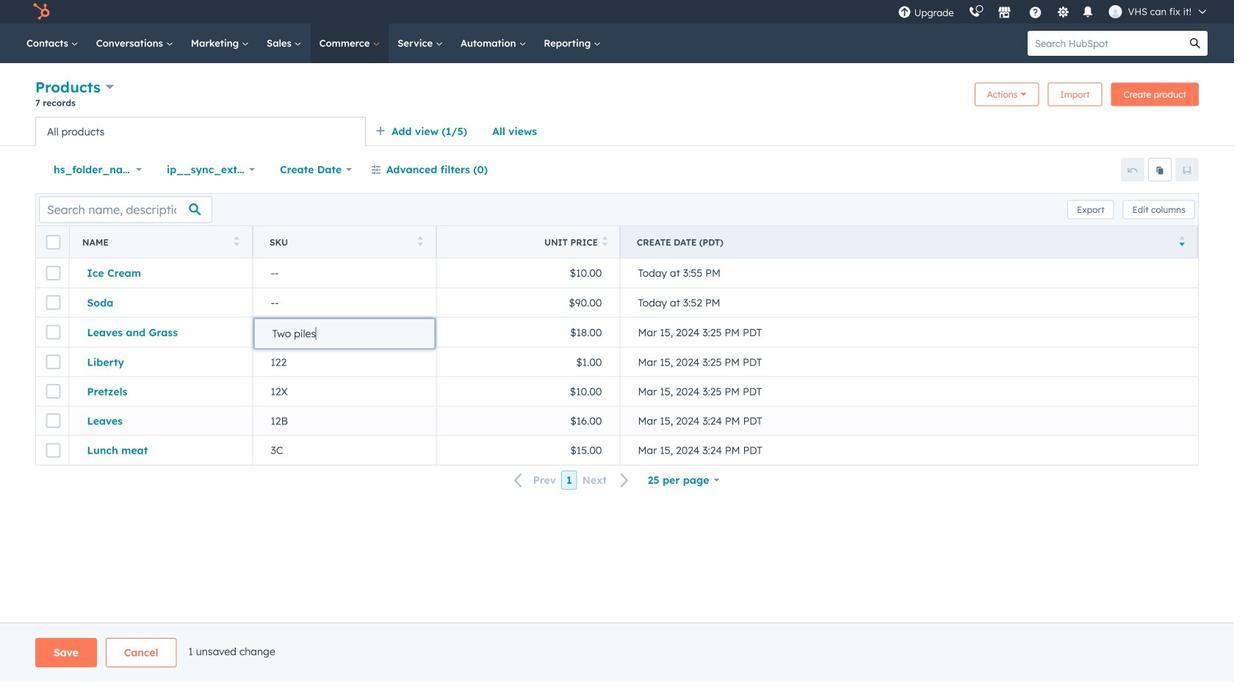 Task type: vqa. For each thing, say whether or not it's contained in the screenshot.
SEARCH DASHBOARDS search box
no



Task type: locate. For each thing, give the bounding box(es) containing it.
0 horizontal spatial press to sort. element
[[234, 236, 239, 249]]

2 horizontal spatial press to sort. element
[[602, 236, 608, 249]]

0 horizontal spatial press to sort. image
[[418, 236, 423, 246]]

descending sort. press to sort ascending. element
[[1179, 236, 1185, 249]]

2 press to sort. element from the left
[[418, 236, 423, 249]]

menu
[[891, 0, 1216, 24]]

press to sort. image
[[234, 236, 239, 246]]

1 press to sort. element from the left
[[234, 236, 239, 249]]

banner
[[35, 76, 1199, 117]]

press to sort. image for second press to sort. element from right
[[418, 236, 423, 246]]

page section element
[[0, 638, 1234, 668]]

press to sort. image
[[418, 236, 423, 246], [602, 236, 608, 246]]

1 press to sort. image from the left
[[418, 236, 423, 246]]

press to sort. element
[[234, 236, 239, 249], [418, 236, 423, 249], [602, 236, 608, 249]]

2 press to sort. image from the left
[[602, 236, 608, 246]]

1 horizontal spatial press to sort. image
[[602, 236, 608, 246]]

1 horizontal spatial press to sort. element
[[418, 236, 423, 249]]

marketplaces image
[[998, 7, 1011, 20]]



Task type: describe. For each thing, give the bounding box(es) containing it.
Search name, description, or SKU search field
[[39, 196, 212, 223]]

3 press to sort. element from the left
[[602, 236, 608, 249]]

press to sort. image for first press to sort. element from right
[[602, 236, 608, 246]]

Search HubSpot search field
[[1028, 31, 1183, 56]]

pagination navigation
[[505, 471, 638, 490]]

-- text field
[[272, 326, 383, 342]]

descending sort. press to sort ascending. image
[[1179, 236, 1185, 246]]

terry turtle image
[[1109, 5, 1122, 18]]



